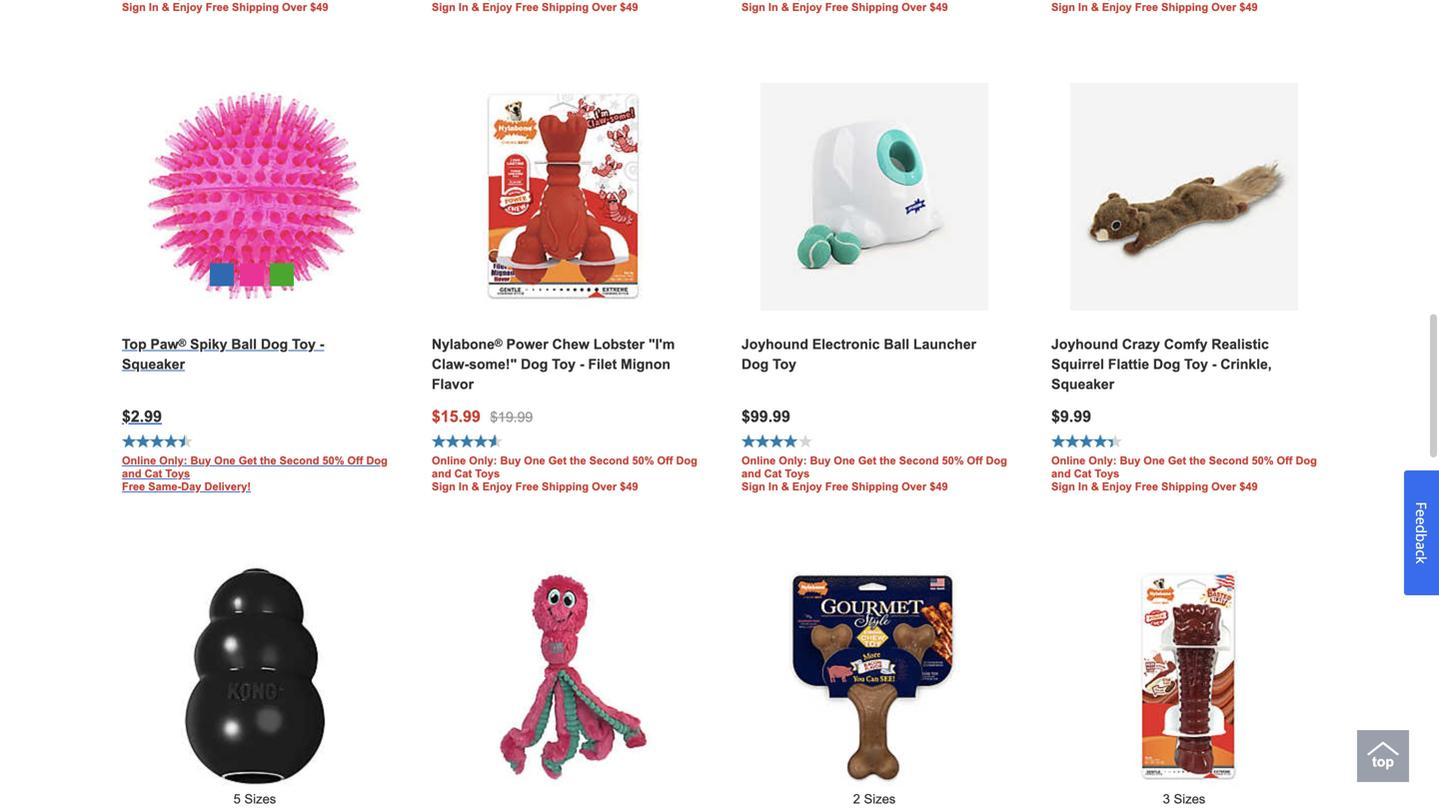 Task type: describe. For each thing, give the bounding box(es) containing it.
cat for $9.99
[[1075, 468, 1092, 480]]

$9.99
[[1052, 408, 1092, 426]]

joyhound crazy comfy realistic squirrel flattie dog toy - crinkle, squeaker
[[1052, 337, 1273, 392]]

$99.99
[[742, 408, 791, 426]]

the for $9.99
[[1190, 455, 1207, 467]]

a
[[1413, 542, 1432, 550]]

ball inside spiky ball dog toy - squeaker
[[231, 337, 257, 352]]

spiky
[[190, 337, 227, 352]]

delivery!
[[205, 481, 251, 493]]

cat for $2.99
[[145, 468, 162, 480]]

second for $9.99
[[1210, 455, 1249, 467]]

and for $99.99
[[742, 468, 762, 480]]

2 50% from the left
[[632, 455, 654, 467]]

toy inside spiky ball dog toy - squeaker
[[292, 337, 316, 352]]

5 sizes
[[234, 792, 276, 807]]

lobster
[[594, 337, 645, 352]]

ball inside joyhound electronic ball launcher dog toy
[[884, 337, 910, 352]]

sizes for 2 sizes
[[864, 792, 896, 807]]

dog inside joyhound crazy comfy realistic squirrel flattie dog toy - crinkle, squeaker
[[1154, 357, 1181, 372]]

online for $2.99
[[122, 455, 156, 467]]

1 online only: buy one get the second 50% off dog and cat toys sign in & enjoy free shipping over $49 from the left
[[432, 455, 698, 493]]

d
[[1413, 525, 1432, 534]]

2 e from the top
[[1413, 517, 1432, 525]]

second for $2.99
[[280, 455, 319, 467]]

2 online from the left
[[432, 455, 466, 467]]

flavor
[[432, 377, 474, 392]]

get for $99.99
[[859, 455, 877, 467]]

online for $9.99
[[1052, 455, 1086, 467]]

2 cat from the left
[[455, 468, 472, 480]]

top paw ®
[[122, 337, 186, 352]]

5
[[234, 792, 241, 807]]

"i'm
[[649, 337, 675, 352]]

2 sign in & enjoy free shipping over $49 link from the left
[[410, 0, 720, 50]]

1 sign in & enjoy free shipping over $49 link from the left
[[100, 0, 410, 50]]

$19.99
[[490, 410, 533, 425]]

filet
[[588, 357, 617, 372]]

spiky ball dog toy - squeaker
[[122, 337, 324, 372]]

one for $9.99
[[1144, 455, 1166, 467]]

f e e d b a c k button
[[1405, 471, 1440, 596]]

f e e d b a c k
[[1413, 502, 1432, 564]]

sizes for 3 sizes
[[1174, 792, 1206, 807]]

paw
[[150, 337, 179, 352]]

1 e from the top
[[1413, 510, 1432, 517]]

nylabone
[[432, 337, 495, 352]]

2 sizes link
[[720, 530, 1030, 813]]

2 get from the left
[[549, 455, 567, 467]]

electronic
[[813, 337, 880, 352]]

power chew lobster "i'm claw-some!" dog toy - filet mignon flavor
[[432, 337, 675, 392]]

squeaker inside spiky ball dog toy - squeaker
[[122, 357, 185, 372]]

comfy
[[1165, 337, 1208, 352]]

buy for $99.99
[[810, 455, 831, 467]]

the for $99.99
[[880, 455, 897, 467]]

kong® wubba&trade; octopus dog toy (color varies) image
[[451, 563, 679, 791]]

and for $2.99
[[122, 468, 142, 480]]

squirrel
[[1052, 357, 1105, 372]]

second for $99.99
[[900, 455, 939, 467]]

dog inside online only: buy one get the second 50% off dog and cat toys free same-day delivery!
[[366, 455, 388, 467]]

f
[[1413, 502, 1432, 510]]

50% for $2.99
[[322, 455, 344, 467]]

c
[[1413, 550, 1432, 557]]

one for $99.99
[[834, 455, 856, 467]]

crazy
[[1123, 337, 1161, 352]]

buy for $2.99
[[190, 455, 211, 467]]

2 toys from the left
[[475, 468, 500, 480]]

2 and from the left
[[432, 468, 452, 480]]

50% for $99.99
[[942, 455, 964, 467]]

online for $99.99
[[742, 455, 776, 467]]

joyhound electronic ball launcher dog toy
[[742, 337, 977, 372]]

launcher
[[914, 337, 977, 352]]

chew
[[553, 337, 590, 352]]

squeaker inside joyhound crazy comfy realistic squirrel flattie dog toy - crinkle, squeaker
[[1052, 377, 1115, 392]]

get for $2.99
[[239, 455, 257, 467]]

dog inside spiky ball dog toy - squeaker
[[261, 337, 288, 352]]

and for $9.99
[[1052, 468, 1072, 480]]

dog inside power chew lobster "i'm claw-some!" dog toy - filet mignon flavor
[[521, 357, 548, 372]]

joyhound for $9.99
[[1052, 337, 1119, 352]]

some!"
[[469, 357, 517, 372]]



Task type: vqa. For each thing, say whether or not it's contained in the screenshot.
Cat related to $99.99
yes



Task type: locate. For each thing, give the bounding box(es) containing it.
4 sign in & enjoy free shipping over $49 from the left
[[1052, 1, 1259, 13]]

3 the from the left
[[880, 455, 897, 467]]

off for $99.99
[[967, 455, 983, 467]]

dog
[[261, 337, 288, 352], [521, 357, 548, 372], [742, 357, 769, 372], [1154, 357, 1181, 372], [366, 455, 388, 467], [676, 455, 698, 467], [986, 455, 1008, 467], [1296, 455, 1318, 467]]

1 50% from the left
[[322, 455, 344, 467]]

cat down $99.99
[[765, 468, 782, 480]]

1 horizontal spatial squeaker
[[1052, 377, 1115, 392]]

2 ® from the left
[[495, 338, 503, 349]]

2 horizontal spatial -
[[1213, 357, 1217, 372]]

1 one from the left
[[214, 455, 236, 467]]

over
[[282, 1, 307, 13], [592, 1, 617, 13], [902, 1, 927, 13], [1212, 1, 1237, 13], [592, 481, 617, 493], [902, 481, 927, 493], [1212, 481, 1237, 493]]

only: up the same-
[[159, 455, 187, 467]]

2 ball from the left
[[884, 337, 910, 352]]

and
[[122, 468, 142, 480], [432, 468, 452, 480], [742, 468, 762, 480], [1052, 468, 1072, 480]]

50%
[[322, 455, 344, 467], [632, 455, 654, 467], [942, 455, 964, 467], [1252, 455, 1274, 467]]

only: down $9.99
[[1089, 455, 1117, 467]]

3 only: from the left
[[779, 455, 807, 467]]

1 horizontal spatial online only: buy one get the second 50% off dog and cat toys sign in & enjoy free shipping over $49
[[742, 455, 1008, 493]]

second inside online only: buy one get the second 50% off dog and cat toys free same-day delivery!
[[280, 455, 319, 467]]

one for $2.99
[[214, 455, 236, 467]]

®
[[179, 338, 186, 349], [495, 338, 503, 349]]

3 sign in & enjoy free shipping over $49 from the left
[[742, 1, 949, 13]]

ball left the "launcher"
[[884, 337, 910, 352]]

4 50% from the left
[[1252, 455, 1274, 467]]

2 buy from the left
[[500, 455, 521, 467]]

one
[[214, 455, 236, 467], [524, 455, 546, 467], [834, 455, 856, 467], [1144, 455, 1166, 467]]

the
[[260, 455, 277, 467], [570, 455, 587, 467], [880, 455, 897, 467], [1190, 455, 1207, 467]]

sizes for 5 sizes
[[245, 792, 276, 807]]

toy
[[292, 337, 316, 352], [552, 357, 576, 372], [773, 357, 797, 372], [1185, 357, 1209, 372]]

2 sign in & enjoy free shipping over $49 from the left
[[432, 1, 639, 13]]

e down f
[[1413, 517, 1432, 525]]

flattie
[[1109, 357, 1150, 372]]

and down $99.99
[[742, 468, 762, 480]]

4 cat from the left
[[1075, 468, 1092, 480]]

back to top image
[[1368, 734, 1400, 766]]

cat
[[145, 468, 162, 480], [455, 468, 472, 480], [765, 468, 782, 480], [1075, 468, 1092, 480]]

3 off from the left
[[967, 455, 983, 467]]

off for $9.99
[[1277, 455, 1293, 467]]

toy inside joyhound crazy comfy realistic squirrel flattie dog toy - crinkle, squeaker
[[1185, 357, 1209, 372]]

b
[[1413, 534, 1432, 542]]

sign in & enjoy free shipping over $49 for 1st sign in & enjoy free shipping over $49 "link" from left
[[122, 1, 329, 13]]

in
[[149, 1, 159, 13], [459, 1, 469, 13], [769, 1, 779, 13], [1079, 1, 1089, 13], [459, 481, 469, 493], [769, 481, 779, 493], [1079, 481, 1089, 493]]

power
[[507, 337, 549, 352]]

2 sizes
[[854, 792, 896, 807]]

dog inside joyhound electronic ball launcher dog toy
[[742, 357, 769, 372]]

online only: buy one get the second 50% off dog and cat toys sign in & enjoy free shipping over $49 for $9.99
[[1052, 455, 1318, 493]]

4 buy from the left
[[1120, 455, 1141, 467]]

4 off from the left
[[1277, 455, 1293, 467]]

joyhound inside joyhound electronic ball launcher dog toy
[[742, 337, 809, 352]]

- inside power chew lobster "i'm claw-some!" dog toy - filet mignon flavor
[[580, 357, 585, 372]]

2 second from the left
[[590, 455, 629, 467]]

sizes right 3
[[1174, 792, 1206, 807]]

1 horizontal spatial joyhound
[[1052, 337, 1119, 352]]

0 horizontal spatial joyhound
[[742, 337, 809, 352]]

1 online from the left
[[122, 455, 156, 467]]

get for $9.99
[[1169, 455, 1187, 467]]

$15.99
[[432, 408, 481, 426]]

get
[[239, 455, 257, 467], [549, 455, 567, 467], [859, 455, 877, 467], [1169, 455, 1187, 467]]

toy down comfy
[[1185, 357, 1209, 372]]

1 get from the left
[[239, 455, 257, 467]]

squeaker down squirrel
[[1052, 377, 1115, 392]]

cat for $99.99
[[765, 468, 782, 480]]

3 online from the left
[[742, 455, 776, 467]]

2 only: from the left
[[469, 455, 497, 467]]

online only: buy one get the second 50% off dog and cat toys sign in & enjoy free shipping over $49 for $99.99
[[742, 455, 1008, 493]]

nylabone ®
[[432, 337, 503, 352]]

4 sign in & enjoy free shipping over $49 link from the left
[[1030, 0, 1340, 50]]

joyhound inside joyhound crazy comfy realistic squirrel flattie dog toy - crinkle, squeaker
[[1052, 337, 1119, 352]]

$2.99
[[122, 408, 162, 426]]

free inside online only: buy one get the second 50% off dog and cat toys free same-day delivery!
[[122, 481, 145, 493]]

off
[[348, 455, 363, 467], [658, 455, 673, 467], [967, 455, 983, 467], [1277, 455, 1293, 467]]

get inside online only: buy one get the second 50% off dog and cat toys free same-day delivery!
[[239, 455, 257, 467]]

joyhound up squirrel
[[1052, 337, 1119, 352]]

online inside online only: buy one get the second 50% off dog and cat toys free same-day delivery!
[[122, 455, 156, 467]]

day
[[181, 481, 201, 493]]

3 toys from the left
[[785, 468, 810, 480]]

sign in & enjoy free shipping over $49 for fourth sign in & enjoy free shipping over $49 "link" from left
[[1052, 1, 1259, 13]]

&
[[162, 1, 170, 13], [472, 1, 480, 13], [782, 1, 790, 13], [1092, 1, 1100, 13], [472, 481, 480, 493], [782, 481, 790, 493], [1092, 481, 1100, 493]]

toys inside online only: buy one get the second 50% off dog and cat toys free same-day delivery!
[[165, 468, 190, 480]]

3 50% from the left
[[942, 455, 964, 467]]

® inside top paw ®
[[179, 338, 186, 349]]

3 buy from the left
[[810, 455, 831, 467]]

only: for $9.99
[[1089, 455, 1117, 467]]

joyhound for $99.99
[[742, 337, 809, 352]]

0 horizontal spatial sizes
[[245, 792, 276, 807]]

1 cat from the left
[[145, 468, 162, 480]]

online up the same-
[[122, 455, 156, 467]]

toy inside power chew lobster "i'm claw-some!" dog toy - filet mignon flavor
[[552, 357, 576, 372]]

1 horizontal spatial ball
[[884, 337, 910, 352]]

ball
[[231, 337, 257, 352], [884, 337, 910, 352]]

online only: buy one get the second 50% off dog and cat toys sign in & enjoy free shipping over $49
[[432, 455, 698, 493], [742, 455, 1008, 493], [1052, 455, 1318, 493]]

1 off from the left
[[348, 455, 363, 467]]

4 only: from the left
[[1089, 455, 1117, 467]]

only: for $99.99
[[779, 455, 807, 467]]

2 online only: buy one get the second 50% off dog and cat toys sign in & enjoy free shipping over $49 from the left
[[742, 455, 1008, 493]]

one inside online only: buy one get the second 50% off dog and cat toys free same-day delivery!
[[214, 455, 236, 467]]

® up some!"
[[495, 338, 503, 349]]

2 sizes from the left
[[864, 792, 896, 807]]

joyhound
[[742, 337, 809, 352], [1052, 337, 1119, 352]]

1 horizontal spatial ®
[[495, 338, 503, 349]]

e up d
[[1413, 510, 1432, 517]]

toy down chew
[[552, 357, 576, 372]]

free
[[206, 1, 229, 13], [516, 1, 539, 13], [826, 1, 849, 13], [1136, 1, 1159, 13], [122, 481, 145, 493], [516, 481, 539, 493], [826, 481, 849, 493], [1136, 481, 1159, 493]]

the inside online only: buy one get the second 50% off dog and cat toys free same-day delivery!
[[260, 455, 277, 467]]

off inside online only: buy one get the second 50% off dog and cat toys free same-day delivery!
[[348, 455, 363, 467]]

2
[[854, 792, 861, 807]]

4 the from the left
[[1190, 455, 1207, 467]]

2 joyhound from the left
[[1052, 337, 1119, 352]]

k
[[1413, 557, 1432, 564]]

50% for $9.99
[[1252, 455, 1274, 467]]

buy
[[190, 455, 211, 467], [500, 455, 521, 467], [810, 455, 831, 467], [1120, 455, 1141, 467]]

0 horizontal spatial online only: buy one get the second 50% off dog and cat toys sign in & enjoy free shipping over $49
[[432, 455, 698, 493]]

only: down $15.99 $19.99
[[469, 455, 497, 467]]

-
[[320, 337, 324, 352], [580, 357, 585, 372], [1213, 357, 1217, 372]]

only:
[[159, 455, 187, 467], [469, 455, 497, 467], [779, 455, 807, 467], [1089, 455, 1117, 467]]

1 horizontal spatial -
[[580, 357, 585, 372]]

toys
[[165, 468, 190, 480], [475, 468, 500, 480], [785, 468, 810, 480], [1095, 468, 1120, 480]]

online only: buy one get the second 50% off dog and cat toys free same-day delivery!
[[122, 455, 388, 493]]

only: inside online only: buy one get the second 50% off dog and cat toys free same-day delivery!
[[159, 455, 187, 467]]

® left spiky
[[179, 338, 186, 349]]

1 toys from the left
[[165, 468, 190, 480]]

4 online from the left
[[1052, 455, 1086, 467]]

buy for $9.99
[[1120, 455, 1141, 467]]

0 horizontal spatial ®
[[179, 338, 186, 349]]

top
[[1373, 755, 1395, 770]]

cat down $15.99
[[455, 468, 472, 480]]

sign in & enjoy free shipping over $49
[[122, 1, 329, 13], [432, 1, 639, 13], [742, 1, 949, 13], [1052, 1, 1259, 13]]

toy right spiky
[[292, 337, 316, 352]]

sizes right 5
[[245, 792, 276, 807]]

cat down $9.99
[[1075, 468, 1092, 480]]

sign
[[122, 1, 146, 13], [432, 1, 456, 13], [742, 1, 766, 13], [1052, 1, 1076, 13], [432, 481, 456, 493], [742, 481, 766, 493], [1052, 481, 1076, 493]]

e
[[1413, 510, 1432, 517], [1413, 517, 1432, 525]]

3 sizes from the left
[[1174, 792, 1206, 807]]

3
[[1164, 792, 1171, 807]]

1 ® from the left
[[179, 338, 186, 349]]

buy inside online only: buy one get the second 50% off dog and cat toys free same-day delivery!
[[190, 455, 211, 467]]

$15.99 $19.99
[[432, 408, 533, 426]]

sizes right 2
[[864, 792, 896, 807]]

off for $2.99
[[348, 455, 363, 467]]

3 second from the left
[[900, 455, 939, 467]]

4 toys from the left
[[1095, 468, 1120, 480]]

2 one from the left
[[524, 455, 546, 467]]

1 the from the left
[[260, 455, 277, 467]]

sign in & enjoy free shipping over $49 for 3rd sign in & enjoy free shipping over $49 "link"
[[742, 1, 949, 13]]

2 off from the left
[[658, 455, 673, 467]]

and down $2.99
[[122, 468, 142, 480]]

0 horizontal spatial squeaker
[[122, 357, 185, 372]]

ball right spiky
[[231, 337, 257, 352]]

and down $15.99
[[432, 468, 452, 480]]

1 buy from the left
[[190, 455, 211, 467]]

sign in & enjoy free shipping over $49 link
[[100, 0, 410, 50], [410, 0, 720, 50], [720, 0, 1030, 50], [1030, 0, 1340, 50]]

cat up the same-
[[145, 468, 162, 480]]

3 online only: buy one get the second 50% off dog and cat toys sign in & enjoy free shipping over $49 from the left
[[1052, 455, 1318, 493]]

online down $15.99
[[432, 455, 466, 467]]

realistic
[[1212, 337, 1270, 352]]

only: down $99.99
[[779, 455, 807, 467]]

toy inside joyhound electronic ball launcher dog toy
[[773, 357, 797, 372]]

3 one from the left
[[834, 455, 856, 467]]

and down $9.99
[[1052, 468, 1072, 480]]

crinkle,
[[1221, 357, 1273, 372]]

2 the from the left
[[570, 455, 587, 467]]

enjoy
[[173, 1, 203, 13], [483, 1, 513, 13], [793, 1, 823, 13], [1103, 1, 1133, 13], [483, 481, 513, 493], [793, 481, 823, 493], [1103, 481, 1133, 493]]

only: for $2.99
[[159, 455, 187, 467]]

2 horizontal spatial online only: buy one get the second 50% off dog and cat toys sign in & enjoy free shipping over $49
[[1052, 455, 1318, 493]]

- for claw-
[[580, 357, 585, 372]]

® inside nylabone ®
[[495, 338, 503, 349]]

1 only: from the left
[[159, 455, 187, 467]]

0 horizontal spatial ball
[[231, 337, 257, 352]]

sizes
[[245, 792, 276, 807], [864, 792, 896, 807], [1174, 792, 1206, 807]]

0 horizontal spatial -
[[320, 337, 324, 352]]

3 sizes link
[[1030, 530, 1340, 813]]

toy up $99.99
[[773, 357, 797, 372]]

3 cat from the left
[[765, 468, 782, 480]]

2 horizontal spatial sizes
[[1174, 792, 1206, 807]]

1 joyhound from the left
[[742, 337, 809, 352]]

- inside joyhound crazy comfy realistic squirrel flattie dog toy - crinkle, squeaker
[[1213, 357, 1217, 372]]

3 get from the left
[[859, 455, 877, 467]]

3 sign in & enjoy free shipping over $49 link from the left
[[720, 0, 1030, 50]]

top
[[122, 337, 147, 352]]

4 one from the left
[[1144, 455, 1166, 467]]

1 and from the left
[[122, 468, 142, 480]]

5 sizes link
[[100, 530, 410, 813]]

- inside spiky ball dog toy - squeaker
[[320, 337, 324, 352]]

claw-
[[432, 357, 469, 372]]

1 sign in & enjoy free shipping over $49 from the left
[[122, 1, 329, 13]]

shipping
[[232, 1, 279, 13], [542, 1, 589, 13], [852, 1, 899, 13], [1162, 1, 1209, 13], [542, 481, 589, 493], [852, 481, 899, 493], [1162, 481, 1209, 493]]

3 sizes
[[1164, 792, 1206, 807]]

squeaker down top paw ®
[[122, 357, 185, 372]]

online down $99.99
[[742, 455, 776, 467]]

the for $2.99
[[260, 455, 277, 467]]

joyhound left electronic
[[742, 337, 809, 352]]

3 and from the left
[[742, 468, 762, 480]]

4 and from the left
[[1052, 468, 1072, 480]]

cat inside online only: buy one get the second 50% off dog and cat toys free same-day delivery!
[[145, 468, 162, 480]]

- for squirrel
[[1213, 357, 1217, 372]]

0 vertical spatial squeaker
[[122, 357, 185, 372]]

toys for $2.99
[[165, 468, 190, 480]]

$49
[[310, 1, 329, 13], [620, 1, 639, 13], [930, 1, 949, 13], [1240, 1, 1259, 13], [620, 481, 639, 493], [930, 481, 949, 493], [1240, 481, 1259, 493]]

online
[[122, 455, 156, 467], [432, 455, 466, 467], [742, 455, 776, 467], [1052, 455, 1086, 467]]

same-
[[148, 481, 181, 493]]

mignon
[[621, 357, 671, 372]]

squeaker
[[122, 357, 185, 372], [1052, 377, 1115, 392]]

second
[[280, 455, 319, 467], [590, 455, 629, 467], [900, 455, 939, 467], [1210, 455, 1249, 467]]

sign in & enjoy free shipping over $49 for third sign in & enjoy free shipping over $49 "link" from the right
[[432, 1, 639, 13]]

toys for $99.99
[[785, 468, 810, 480]]

and inside online only: buy one get the second 50% off dog and cat toys free same-day delivery!
[[122, 468, 142, 480]]

4 second from the left
[[1210, 455, 1249, 467]]

1 sizes from the left
[[245, 792, 276, 807]]

online down $9.99
[[1052, 455, 1086, 467]]

50% inside online only: buy one get the second 50% off dog and cat toys free same-day delivery!
[[322, 455, 344, 467]]

1 vertical spatial squeaker
[[1052, 377, 1115, 392]]

4 get from the left
[[1169, 455, 1187, 467]]

1 horizontal spatial sizes
[[864, 792, 896, 807]]

1 second from the left
[[280, 455, 319, 467]]

toys for $9.99
[[1095, 468, 1120, 480]]

1 ball from the left
[[231, 337, 257, 352]]



